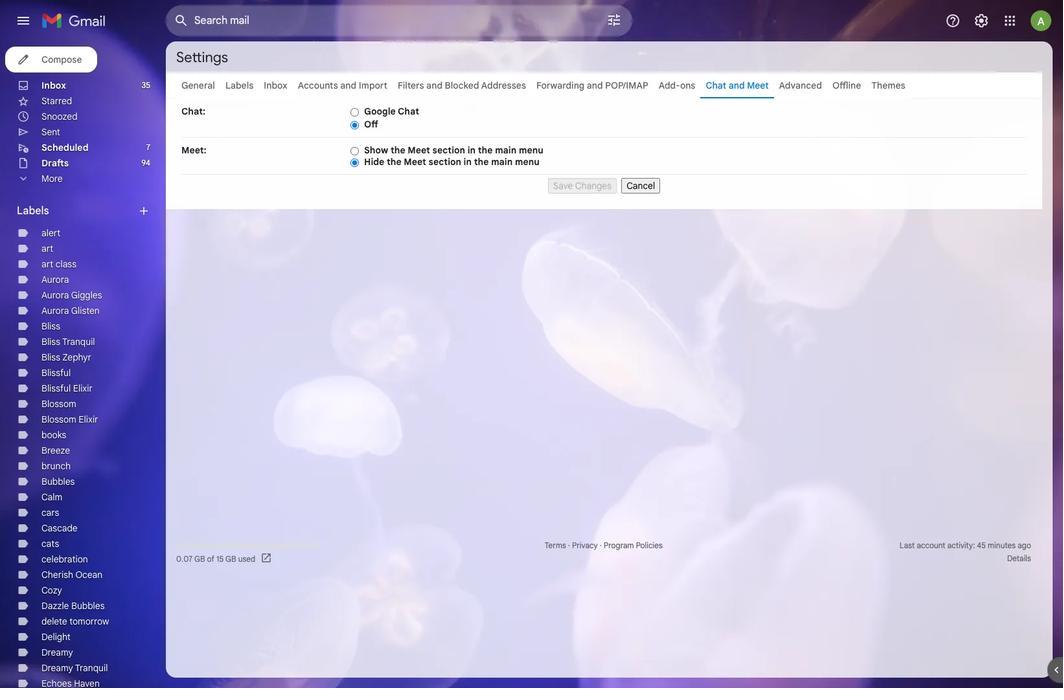 Task type: locate. For each thing, give the bounding box(es) containing it.
cozy link
[[41, 585, 62, 597]]

blossom for blossom elixir
[[41, 414, 76, 426]]

0 horizontal spatial gb
[[194, 554, 205, 564]]

1 inbox from the left
[[41, 80, 66, 91]]

inbox right labels link
[[264, 80, 287, 91]]

and for chat
[[729, 80, 745, 91]]

search mail image
[[170, 9, 193, 32]]

1 · from the left
[[568, 541, 570, 551]]

0 horizontal spatial labels
[[17, 205, 49, 218]]

0 vertical spatial blossom
[[41, 398, 76, 410]]

bliss
[[41, 321, 60, 332], [41, 336, 60, 348], [41, 352, 60, 364]]

forwarding and pop/imap link
[[537, 80, 648, 91]]

dreamy
[[41, 647, 73, 659], [41, 663, 73, 675]]

2 dreamy from the top
[[41, 663, 73, 675]]

show
[[364, 144, 388, 156]]

1 vertical spatial art
[[41, 259, 53, 270]]

details link
[[1007, 554, 1031, 564]]

bliss down bliss link
[[41, 336, 60, 348]]

1 vertical spatial tranquil
[[75, 663, 108, 675]]

1 horizontal spatial gb
[[226, 554, 236, 564]]

zephyr
[[63, 352, 91, 364]]

more
[[41, 173, 63, 185]]

1 horizontal spatial inbox
[[264, 80, 287, 91]]

of
[[207, 554, 214, 564]]

1 horizontal spatial labels
[[225, 80, 254, 91]]

chat right ons
[[706, 80, 726, 91]]

google chat
[[364, 106, 419, 117]]

·
[[568, 541, 570, 551], [600, 541, 602, 551]]

advanced search options image
[[601, 7, 627, 33]]

chat down filters
[[398, 106, 419, 117]]

navigation
[[181, 175, 1027, 194]]

aurora down aurora link at the top left
[[41, 290, 69, 301]]

terms
[[545, 541, 566, 551]]

cozy
[[41, 585, 62, 597]]

blossom down blossom link
[[41, 414, 76, 426]]

3 bliss from the top
[[41, 352, 60, 364]]

labels for labels link
[[225, 80, 254, 91]]

aurora
[[41, 274, 69, 286], [41, 290, 69, 301], [41, 305, 69, 317]]

0 vertical spatial tranquil
[[62, 336, 95, 348]]

elixir down blissful elixir on the bottom
[[79, 414, 98, 426]]

cascade link
[[41, 523, 78, 535]]

aurora down art class link
[[41, 274, 69, 286]]

footer
[[166, 540, 1043, 566]]

bliss up blissful link at the bottom of the page
[[41, 352, 60, 364]]

and for filters
[[426, 80, 443, 91]]

delete
[[41, 616, 67, 628]]

menu for show the meet section in the main menu
[[519, 144, 544, 156]]

offline
[[833, 80, 861, 91]]

art class link
[[41, 259, 76, 270]]

meet for show
[[408, 144, 430, 156]]

0 vertical spatial blissful
[[41, 367, 71, 379]]

settings
[[176, 48, 228, 66]]

inbox link right labels link
[[264, 80, 287, 91]]

0 horizontal spatial ·
[[568, 541, 570, 551]]

google
[[364, 106, 396, 117]]

bliss zephyr
[[41, 352, 91, 364]]

aurora giggles link
[[41, 290, 102, 301]]

0 horizontal spatial inbox link
[[41, 80, 66, 91]]

1 aurora from the top
[[41, 274, 69, 286]]

blissful link
[[41, 367, 71, 379]]

meet
[[747, 80, 769, 91], [408, 144, 430, 156], [404, 156, 426, 168]]

general link
[[181, 80, 215, 91]]

labels up alert link
[[17, 205, 49, 218]]

brunch
[[41, 461, 71, 472]]

add-ons
[[659, 80, 696, 91]]

inbox link up "starred"
[[41, 80, 66, 91]]

inbox up "starred"
[[41, 80, 66, 91]]

account
[[917, 541, 946, 551]]

1 blossom from the top
[[41, 398, 76, 410]]

dreamy for dreamy tranquil
[[41, 663, 73, 675]]

0 horizontal spatial chat
[[398, 106, 419, 117]]

1 vertical spatial bubbles
[[71, 601, 105, 612]]

section for show
[[432, 144, 465, 156]]

2 and from the left
[[426, 80, 443, 91]]

labels right "general" link
[[225, 80, 254, 91]]

last account activity: 45 minutes ago details
[[900, 541, 1031, 564]]

0.07
[[176, 554, 193, 564]]

alert
[[41, 227, 60, 239]]

snoozed
[[41, 111, 78, 122]]

bubbles down brunch 'link'
[[41, 476, 75, 488]]

Search mail text field
[[194, 14, 570, 27]]

bubbles up tomorrow
[[71, 601, 105, 612]]

1 horizontal spatial ·
[[600, 541, 602, 551]]

labels link
[[225, 80, 254, 91]]

1 vertical spatial blissful
[[41, 383, 71, 395]]

bliss up the bliss tranquil "link"
[[41, 321, 60, 332]]

dreamy tranquil link
[[41, 663, 108, 675]]

1 gb from the left
[[194, 554, 205, 564]]

gb left of
[[194, 554, 205, 564]]

aurora up bliss link
[[41, 305, 69, 317]]

gb right 15
[[226, 554, 236, 564]]

labels inside navigation
[[17, 205, 49, 218]]

dreamy down delight link
[[41, 647, 73, 659]]

celebration link
[[41, 554, 88, 566]]

delete tomorrow link
[[41, 616, 109, 628]]

calm link
[[41, 492, 62, 503]]

blissful for blissful elixir
[[41, 383, 71, 395]]

elixir up blossom link
[[73, 383, 93, 395]]

aurora for aurora giggles
[[41, 290, 69, 301]]

and right filters
[[426, 80, 443, 91]]

4 and from the left
[[729, 80, 745, 91]]

bubbles link
[[41, 476, 75, 488]]

2 bliss from the top
[[41, 336, 60, 348]]

brunch link
[[41, 461, 71, 472]]

1 vertical spatial aurora
[[41, 290, 69, 301]]

art down art link
[[41, 259, 53, 270]]

main menu image
[[16, 13, 31, 29]]

2 inbox from the left
[[264, 80, 287, 91]]

accounts and import link
[[298, 80, 387, 91]]

bliss zephyr link
[[41, 352, 91, 364]]

compose
[[41, 54, 82, 65]]

and left pop/imap on the right top
[[587, 80, 603, 91]]

0 vertical spatial bliss
[[41, 321, 60, 332]]

None search field
[[166, 5, 632, 36]]

2 blossom from the top
[[41, 414, 76, 426]]

blissful down blissful link at the bottom of the page
[[41, 383, 71, 395]]

blocked
[[445, 80, 479, 91]]

cats
[[41, 538, 59, 550]]

chat and meet
[[706, 80, 769, 91]]

2 aurora from the top
[[41, 290, 69, 301]]

art down "alert"
[[41, 243, 53, 255]]

starred
[[41, 95, 72, 107]]

accounts
[[298, 80, 338, 91]]

1 vertical spatial dreamy
[[41, 663, 73, 675]]

dreamy for dreamy link
[[41, 647, 73, 659]]

1 and from the left
[[340, 80, 357, 91]]

cherish
[[41, 570, 73, 581]]

blissful
[[41, 367, 71, 379], [41, 383, 71, 395]]

gb
[[194, 554, 205, 564], [226, 554, 236, 564]]

1 horizontal spatial inbox link
[[264, 80, 287, 91]]

blossom elixir
[[41, 414, 98, 426]]

blissful down bliss zephyr
[[41, 367, 71, 379]]

· right terms
[[568, 541, 570, 551]]

1 vertical spatial labels
[[17, 205, 49, 218]]

0 vertical spatial labels
[[225, 80, 254, 91]]

2 vertical spatial bliss
[[41, 352, 60, 364]]

privacy
[[572, 541, 598, 551]]

0 vertical spatial dreamy
[[41, 647, 73, 659]]

tranquil
[[62, 336, 95, 348], [75, 663, 108, 675]]

labels for labels heading
[[17, 205, 49, 218]]

1 dreamy from the top
[[41, 647, 73, 659]]

activity:
[[948, 541, 975, 551]]

blossom down blissful elixir "link"
[[41, 398, 76, 410]]

art for art class
[[41, 259, 53, 270]]

meet:
[[181, 144, 206, 156]]

0 vertical spatial chat
[[706, 80, 726, 91]]

in for hide the meet section in the main menu
[[464, 156, 472, 168]]

aurora for aurora glisten
[[41, 305, 69, 317]]

main
[[495, 144, 517, 156], [491, 156, 513, 168]]

tranquil for dreamy tranquil
[[75, 663, 108, 675]]

tranquil up the zephyr
[[62, 336, 95, 348]]

2 blissful from the top
[[41, 383, 71, 395]]

0 vertical spatial elixir
[[73, 383, 93, 395]]

filters and blocked addresses link
[[398, 80, 526, 91]]

dazzle bubbles link
[[41, 601, 105, 612]]

and right ons
[[729, 80, 745, 91]]

off
[[364, 119, 378, 130]]

1 vertical spatial elixir
[[79, 414, 98, 426]]

3 aurora from the top
[[41, 305, 69, 317]]

1 blissful from the top
[[41, 367, 71, 379]]

blossom elixir link
[[41, 414, 98, 426]]

2 inbox link from the left
[[264, 80, 287, 91]]

calm
[[41, 492, 62, 503]]

and left import
[[340, 80, 357, 91]]

1 vertical spatial blossom
[[41, 414, 76, 426]]

aurora giggles
[[41, 290, 102, 301]]

bliss tranquil
[[41, 336, 95, 348]]

1 vertical spatial bliss
[[41, 336, 60, 348]]

2 art from the top
[[41, 259, 53, 270]]

1 bliss from the top
[[41, 321, 60, 332]]

Show the Meet section in the main menu radio
[[351, 146, 359, 156]]

chat:
[[181, 106, 205, 117]]

main for hide the meet section in the main menu
[[491, 156, 513, 168]]

elixir for blissful elixir
[[73, 383, 93, 395]]

· right privacy
[[600, 541, 602, 551]]

elixir
[[73, 383, 93, 395], [79, 414, 98, 426]]

0 horizontal spatial inbox
[[41, 80, 66, 91]]

class
[[56, 259, 76, 270]]

add-ons link
[[659, 80, 696, 91]]

offline link
[[833, 80, 861, 91]]

advanced
[[779, 80, 822, 91]]

2 vertical spatial aurora
[[41, 305, 69, 317]]

3 and from the left
[[587, 80, 603, 91]]

terms · privacy · program policies
[[545, 541, 663, 551]]

1 art from the top
[[41, 243, 53, 255]]

breeze link
[[41, 445, 70, 457]]

themes link
[[872, 80, 906, 91]]

15
[[216, 554, 224, 564]]

menu for hide the meet section in the main menu
[[515, 156, 540, 168]]

ocean
[[75, 570, 103, 581]]

0 vertical spatial aurora
[[41, 274, 69, 286]]

0 vertical spatial art
[[41, 243, 53, 255]]

dreamy down dreamy link
[[41, 663, 73, 675]]

tranquil down tomorrow
[[75, 663, 108, 675]]



Task type: describe. For each thing, give the bounding box(es) containing it.
support image
[[945, 13, 961, 29]]

bliss for bliss zephyr
[[41, 352, 60, 364]]

themes
[[872, 80, 906, 91]]

in for show the meet section in the main menu
[[468, 144, 476, 156]]

ons
[[680, 80, 696, 91]]

advanced link
[[779, 80, 822, 91]]

import
[[359, 80, 387, 91]]

scheduled
[[41, 142, 88, 154]]

section for hide
[[429, 156, 461, 168]]

45
[[977, 541, 986, 551]]

aurora glisten
[[41, 305, 100, 317]]

inbox inside labels navigation
[[41, 80, 66, 91]]

giggles
[[71, 290, 102, 301]]

gmail image
[[41, 8, 112, 34]]

privacy link
[[572, 541, 598, 551]]

delete tomorrow
[[41, 616, 109, 628]]

accounts and import
[[298, 80, 387, 91]]

94
[[141, 158, 150, 168]]

main for show the meet section in the main menu
[[495, 144, 517, 156]]

drafts link
[[41, 157, 69, 169]]

meet for chat
[[747, 80, 769, 91]]

0.07 gb of 15 gb used
[[176, 554, 255, 564]]

save changes
[[553, 180, 612, 192]]

chat and meet link
[[706, 80, 769, 91]]

forwarding and pop/imap
[[537, 80, 648, 91]]

cancel button
[[622, 178, 660, 194]]

7
[[146, 143, 150, 152]]

Hide the Meet section in the main menu radio
[[351, 158, 359, 168]]

last
[[900, 541, 915, 551]]

labels heading
[[17, 205, 137, 218]]

blossom link
[[41, 398, 76, 410]]

blissful elixir
[[41, 383, 93, 395]]

pop/imap
[[605, 80, 648, 91]]

glisten
[[71, 305, 100, 317]]

tomorrow
[[69, 616, 109, 628]]

addresses
[[481, 80, 526, 91]]

Off radio
[[351, 120, 359, 130]]

elixir for blossom elixir
[[79, 414, 98, 426]]

show the meet section in the main menu
[[364, 144, 544, 156]]

bliss for bliss link
[[41, 321, 60, 332]]

0 vertical spatial bubbles
[[41, 476, 75, 488]]

art link
[[41, 243, 53, 255]]

labels navigation
[[0, 41, 166, 689]]

and for accounts
[[340, 80, 357, 91]]

footer containing terms
[[166, 540, 1043, 566]]

hide
[[364, 156, 384, 168]]

details
[[1007, 554, 1031, 564]]

art for art link
[[41, 243, 53, 255]]

tranquil for bliss tranquil
[[62, 336, 95, 348]]

delight
[[41, 632, 71, 643]]

Google Chat radio
[[351, 107, 359, 117]]

35
[[142, 80, 150, 90]]

compose button
[[5, 47, 97, 73]]

delight link
[[41, 632, 71, 643]]

follow link to manage storage image
[[261, 553, 274, 566]]

dreamy tranquil
[[41, 663, 108, 675]]

settings image
[[974, 13, 989, 29]]

1 inbox link from the left
[[41, 80, 66, 91]]

dreamy link
[[41, 647, 73, 659]]

2 gb from the left
[[226, 554, 236, 564]]

terms link
[[545, 541, 566, 551]]

blissful elixir link
[[41, 383, 93, 395]]

aurora link
[[41, 274, 69, 286]]

blissful for blissful link at the bottom of the page
[[41, 367, 71, 379]]

bliss tranquil link
[[41, 336, 95, 348]]

2 · from the left
[[600, 541, 602, 551]]

cancel
[[627, 180, 655, 192]]

minutes
[[988, 541, 1016, 551]]

breeze
[[41, 445, 70, 457]]

cascade
[[41, 523, 78, 535]]

1 vertical spatial chat
[[398, 106, 419, 117]]

meet for hide
[[404, 156, 426, 168]]

art class
[[41, 259, 76, 270]]

aurora for aurora link at the top left
[[41, 274, 69, 286]]

save
[[553, 180, 573, 192]]

aurora glisten link
[[41, 305, 100, 317]]

cherish ocean link
[[41, 570, 103, 581]]

cherish ocean
[[41, 570, 103, 581]]

program policies link
[[604, 541, 663, 551]]

program
[[604, 541, 634, 551]]

1 horizontal spatial chat
[[706, 80, 726, 91]]

cars
[[41, 507, 59, 519]]

save changes button
[[548, 178, 617, 194]]

policies
[[636, 541, 663, 551]]

filters and blocked addresses
[[398, 80, 526, 91]]

and for forwarding
[[587, 80, 603, 91]]

navigation containing save changes
[[181, 175, 1027, 194]]

bliss link
[[41, 321, 60, 332]]

sent link
[[41, 126, 60, 138]]

books link
[[41, 430, 66, 441]]

blossom for blossom link
[[41, 398, 76, 410]]

dazzle bubbles
[[41, 601, 105, 612]]

add-
[[659, 80, 680, 91]]

cars link
[[41, 507, 59, 519]]

books
[[41, 430, 66, 441]]

snoozed link
[[41, 111, 78, 122]]

dazzle
[[41, 601, 69, 612]]

drafts
[[41, 157, 69, 169]]

bliss for bliss tranquil
[[41, 336, 60, 348]]



Task type: vqa. For each thing, say whether or not it's contained in the screenshot.
Vacation
no



